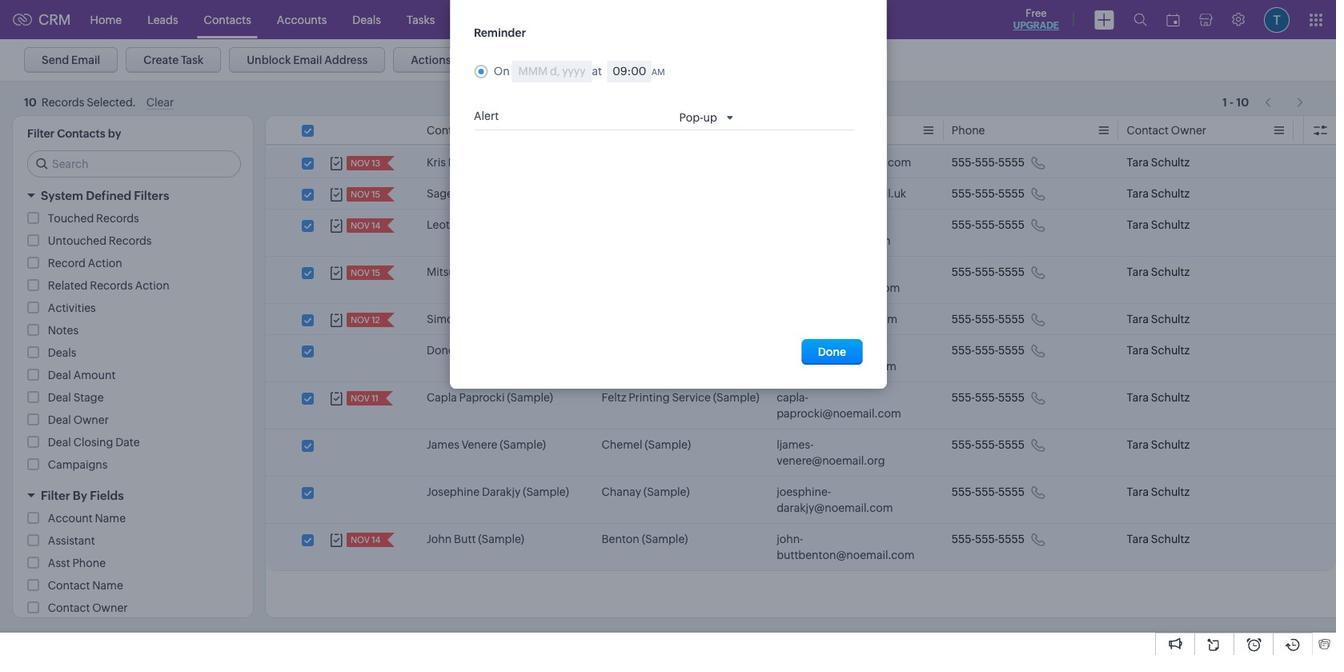 Task type: locate. For each thing, give the bounding box(es) containing it.
0 vertical spatial create task
[[474, 19, 561, 38]]

deal left stage
[[48, 392, 71, 404]]

2 5555 from the top
[[999, 187, 1025, 200]]

1 vertical spatial contact name
[[48, 580, 123, 593]]

leads link
[[135, 0, 191, 39]]

darakjy
[[482, 486, 521, 499]]

1 nov 14 link from the top
[[347, 219, 382, 233]]

tara schultz for capla- paprocki@noemail.com
[[1127, 392, 1190, 404]]

9 5555 from the top
[[999, 486, 1025, 499]]

account name down filter by fields at the left of page
[[48, 513, 126, 525]]

service
[[672, 392, 711, 404]]

feltz printing service (sample) link
[[602, 390, 760, 406]]

account name down the pop- on the top
[[602, 124, 680, 137]]

nov for sage wieser (sample)
[[351, 190, 370, 199]]

(sample) down all
[[488, 156, 534, 169]]

nov 11 link
[[347, 392, 380, 406]]

5555 for leota- dilliard@noemail.com
[[999, 219, 1025, 231]]

1 vertical spatial 14
[[372, 536, 381, 545]]

contacts
[[204, 13, 251, 26], [57, 127, 105, 140]]

2 1 - 10 from the top
[[1223, 96, 1249, 109]]

action up related records action
[[88, 257, 122, 270]]

records down record action
[[90, 279, 133, 292]]

1 horizontal spatial date
[[497, 109, 522, 122]]

tasks
[[407, 13, 435, 26]]

15 for sage
[[372, 190, 380, 199]]

tara schultz for simonm@noemail.com
[[1127, 313, 1190, 326]]

555-555-5555 for sage-wieser@noemail.uk
[[952, 187, 1025, 200]]

1 horizontal spatial create
[[474, 19, 525, 38]]

1 vertical spatial create
[[144, 54, 179, 66]]

nov 14
[[351, 221, 381, 231], [351, 536, 381, 545]]

10 5555 from the top
[[999, 533, 1025, 546]]

10
[[1237, 92, 1249, 105], [1237, 96, 1249, 109], [24, 96, 37, 109]]

15 down 13
[[372, 190, 380, 199]]

6 tara schultz from the top
[[1127, 344, 1190, 357]]

tara for capla- paprocki@noemail.com
[[1127, 392, 1149, 404]]

joesphine- darakjy@noemail.com
[[777, 486, 893, 515]]

create task inside button
[[144, 54, 204, 66]]

Pop-up field
[[679, 110, 737, 125]]

4 nov from the top
[[351, 268, 370, 278]]

tara for tollner- morlong@noemail.com
[[1127, 266, 1149, 279]]

1 5555 from the top
[[999, 156, 1025, 169]]

james venere (sample) link
[[427, 437, 546, 453]]

nov for mitsue tollner (sample)
[[351, 268, 370, 278]]

deal for deal stage
[[48, 392, 71, 404]]

john
[[427, 533, 452, 546]]

nov 14 link down nov 13 link
[[347, 219, 382, 233]]

2 schultz from the top
[[1151, 187, 1190, 200]]

printing
[[629, 392, 670, 404]]

4 schultz from the top
[[1151, 266, 1190, 279]]

marrier
[[448, 156, 486, 169]]

15 up 12
[[372, 268, 380, 278]]

0 vertical spatial deals
[[353, 13, 381, 26]]

1
[[1223, 92, 1228, 105], [1223, 96, 1228, 109]]

1 horizontal spatial contact name
[[427, 124, 502, 137]]

5555 for krismarrier@noemail.com
[[999, 156, 1025, 169]]

1 vertical spatial nov 15 link
[[347, 266, 382, 280]]

10 555-555-5555 from the top
[[952, 533, 1025, 546]]

josephine darakjy (sample)
[[427, 486, 569, 499]]

records down touched records
[[109, 235, 152, 247]]

0 horizontal spatial create task
[[144, 54, 204, 66]]

tasks link
[[394, 0, 448, 39]]

activities
[[48, 302, 96, 315]]

simon morasca (sample)
[[427, 313, 556, 326]]

1 vertical spatial 15
[[372, 268, 380, 278]]

0 vertical spatial filter
[[27, 127, 55, 140]]

(sample) for leota dilliard (sample)
[[497, 219, 543, 231]]

2 nov 14 from the top
[[351, 536, 381, 545]]

email inside send email button
[[71, 54, 100, 66]]

all
[[516, 126, 526, 135]]

nov 14 down "nov 13" at the top left of the page
[[351, 221, 381, 231]]

records
[[96, 212, 139, 225], [109, 235, 152, 247], [90, 279, 133, 292]]

6 tara from the top
[[1127, 344, 1149, 357]]

0 horizontal spatial action
[[88, 257, 122, 270]]

account name
[[602, 124, 680, 137], [48, 513, 126, 525]]

4 deal from the top
[[48, 436, 71, 449]]

(sample) right dilliard
[[497, 219, 543, 231]]

leads
[[147, 13, 178, 26]]

email inside unblock email address button
[[293, 54, 322, 66]]

2 nov from the top
[[351, 190, 370, 199]]

foller-
[[777, 344, 807, 357]]

unblock email address
[[247, 54, 368, 66]]

contact name down "due"
[[427, 124, 502, 137]]

0 vertical spatial owner
[[1171, 124, 1207, 137]]

free
[[1026, 7, 1047, 19]]

0 vertical spatial 15
[[372, 190, 380, 199]]

Search text field
[[28, 151, 240, 177]]

8 tara schultz from the top
[[1127, 439, 1190, 452]]

1 555-555-5555 from the top
[[952, 156, 1025, 169]]

tollner-
[[777, 266, 814, 279]]

task inside create task button
[[181, 54, 204, 66]]

4 tara from the top
[[1127, 266, 1149, 279]]

0 vertical spatial create
[[474, 19, 525, 38]]

nov 15 for sage wieser (sample)
[[351, 190, 380, 199]]

2 tara schultz from the top
[[1127, 187, 1190, 200]]

(sample) for james venere (sample)
[[500, 439, 546, 452]]

capla
[[427, 392, 457, 404]]

0 vertical spatial action
[[88, 257, 122, 270]]

leota-
[[777, 219, 806, 231]]

5 nov from the top
[[351, 316, 370, 325]]

6 nov from the top
[[351, 394, 370, 404]]

sage-wieser@noemail.uk link
[[777, 186, 906, 202]]

555-555-5555 for krismarrier@noemail.com
[[952, 156, 1025, 169]]

email
[[71, 54, 100, 66], [293, 54, 322, 66], [777, 124, 805, 137]]

2 555-555-5555 from the top
[[952, 187, 1025, 200]]

name down asst phone
[[92, 580, 123, 593]]

nov 15 down "nov 13" at the top left of the page
[[351, 190, 380, 199]]

records down defined
[[96, 212, 139, 225]]

paprocki
[[459, 392, 505, 404]]

(sample) for john butt (sample)
[[478, 533, 524, 546]]

12
[[372, 316, 380, 325]]

notes
[[48, 324, 79, 337]]

2 1 from the top
[[1223, 96, 1228, 109]]

10 schultz from the top
[[1151, 533, 1190, 546]]

on
[[494, 65, 510, 78]]

tara schultz for john- buttbenton@noemail.com
[[1127, 533, 1190, 546]]

(sample)
[[488, 156, 534, 169], [493, 187, 540, 200], [497, 219, 543, 231], [502, 266, 548, 279], [509, 313, 556, 326], [503, 344, 549, 357], [507, 392, 553, 404], [713, 392, 760, 404], [500, 439, 546, 452], [645, 439, 691, 452], [523, 486, 569, 499], [644, 486, 690, 499], [478, 533, 524, 546], [642, 533, 688, 546]]

1 vertical spatial nov 14 link
[[347, 533, 382, 548]]

contacts up "unblock"
[[204, 13, 251, 26]]

1 tara schultz from the top
[[1127, 156, 1190, 169]]

2 deal from the top
[[48, 392, 71, 404]]

email left address
[[293, 54, 322, 66]]

4 555-555-5555 from the top
[[952, 266, 1025, 279]]

0 horizontal spatial create
[[144, 54, 179, 66]]

create up on
[[474, 19, 525, 38]]

1 horizontal spatial create task
[[474, 19, 561, 38]]

benton
[[602, 533, 640, 546]]

14 left john
[[372, 536, 381, 545]]

capla-
[[777, 392, 809, 404]]

meetings
[[461, 13, 509, 26]]

2 navigation from the top
[[1257, 90, 1312, 114]]

donette foller (sample) link
[[427, 343, 549, 359]]

nov 15 for mitsue tollner (sample)
[[351, 268, 380, 278]]

14 down 13
[[372, 221, 381, 231]]

james venere (sample)
[[427, 439, 546, 452]]

3 tara from the top
[[1127, 219, 1149, 231]]

leota- dilliard@noemail.com link
[[777, 217, 920, 249]]

2 nov 14 link from the top
[[347, 533, 382, 548]]

1 1 from the top
[[1223, 92, 1228, 105]]

nov 14 for leota dilliard (sample)
[[351, 221, 381, 231]]

records
[[41, 96, 84, 109]]

1 schultz from the top
[[1151, 156, 1190, 169]]

(sample) for sage wieser (sample)
[[493, 187, 540, 200]]

1 15 from the top
[[372, 190, 380, 199]]

record action
[[48, 257, 122, 270]]

ljames-
[[777, 439, 814, 452]]

filter inside "filter by fields" dropdown button
[[41, 489, 70, 503]]

None text field
[[629, 70, 834, 83]]

nov 15 link for sage
[[347, 187, 382, 202]]

3 nov from the top
[[351, 221, 370, 231]]

7 555-555-5555 from the top
[[952, 392, 1025, 404]]

2 horizontal spatial email
[[777, 124, 805, 137]]

(sample) right darakjy in the left bottom of the page
[[523, 486, 569, 499]]

task
[[529, 19, 561, 38], [181, 54, 204, 66]]

1 horizontal spatial phone
[[952, 124, 985, 137]]

benton (sample)
[[602, 533, 688, 546]]

dilliard@noemail.com
[[777, 235, 891, 247]]

create task down leads link
[[144, 54, 204, 66]]

contact name down asst phone
[[48, 580, 123, 593]]

10 records selected.
[[24, 96, 136, 109]]

nov 15 link down nov 13 link
[[347, 187, 382, 202]]

1 nov 15 from the top
[[351, 190, 380, 199]]

0 horizontal spatial contact owner
[[48, 602, 128, 615]]

0 vertical spatial 14
[[372, 221, 381, 231]]

row group containing kris marrier (sample)
[[266, 147, 1337, 572]]

None button
[[802, 340, 862, 365], [714, 348, 784, 373], [802, 340, 862, 365], [714, 348, 784, 373]]

2 tara from the top
[[1127, 187, 1149, 200]]

contacts down 10 records selected. in the top of the page
[[57, 127, 105, 140]]

6 5555 from the top
[[999, 344, 1025, 357]]

deal up deal stage
[[48, 369, 71, 382]]

tollner
[[464, 266, 500, 279]]

1 nov 14 from the top
[[351, 221, 381, 231]]

due date
[[474, 109, 522, 122]]

1 tara from the top
[[1127, 156, 1149, 169]]

filter down records
[[27, 127, 55, 140]]

MMM d, yyyy text field
[[629, 112, 718, 125]]

3 schultz from the top
[[1151, 219, 1190, 231]]

0 vertical spatial account name
[[602, 124, 680, 137]]

action down untouched records
[[135, 279, 169, 292]]

simon
[[427, 313, 460, 326]]

task down leads link
[[181, 54, 204, 66]]

1 horizontal spatial contact owner
[[1127, 124, 1207, 137]]

leota dilliard (sample) link
[[427, 217, 543, 233]]

0 vertical spatial nov 14
[[351, 221, 381, 231]]

chanay (sample) link
[[602, 484, 690, 500]]

1 vertical spatial task
[[181, 54, 204, 66]]

nov 14 link left john
[[347, 533, 382, 548]]

records for touched
[[96, 212, 139, 225]]

3 555-555-5555 from the top
[[952, 219, 1025, 231]]

nov 15 link up nov 12 'link'
[[347, 266, 382, 280]]

3 tara schultz from the top
[[1127, 219, 1190, 231]]

email right send
[[71, 54, 100, 66]]

tara schultz for tollner- morlong@noemail.com
[[1127, 266, 1190, 279]]

HH:MM text field
[[608, 61, 652, 83]]

1 nov from the top
[[351, 159, 370, 168]]

schultz for john- buttbenton@noemail.com
[[1151, 533, 1190, 546]]

0 vertical spatial phone
[[952, 124, 985, 137]]

2 14 from the top
[[372, 536, 381, 545]]

deal down deal stage
[[48, 414, 71, 427]]

2 nov 15 link from the top
[[347, 266, 382, 280]]

0 horizontal spatial account
[[48, 513, 93, 525]]

(sample) right wieser
[[493, 187, 540, 200]]

7 schultz from the top
[[1151, 392, 1190, 404]]

account up the assistant
[[48, 513, 93, 525]]

nov for john butt (sample)
[[351, 536, 370, 545]]

create down leads link
[[144, 54, 179, 66]]

task up mmm d, yyyy text field
[[529, 19, 561, 38]]

deals down notes
[[48, 347, 76, 360]]

1 horizontal spatial deals
[[353, 13, 381, 26]]

3 5555 from the top
[[999, 219, 1025, 231]]

(sample) right venere
[[500, 439, 546, 452]]

dilliard
[[458, 219, 494, 231]]

14
[[372, 221, 381, 231], [372, 536, 381, 545]]

5 schultz from the top
[[1151, 313, 1190, 326]]

deals up address
[[353, 13, 381, 26]]

contact owner
[[1127, 124, 1207, 137], [48, 602, 128, 615]]

4 tara schultz from the top
[[1127, 266, 1190, 279]]

josephine
[[427, 486, 480, 499]]

account down hh:mm text box
[[602, 124, 647, 137]]

0 vertical spatial date
[[497, 109, 522, 122]]

schultz for tollner- morlong@noemail.com
[[1151, 266, 1190, 279]]

create task up on
[[474, 19, 561, 38]]

john butt (sample)
[[427, 533, 524, 546]]

1 vertical spatial action
[[135, 279, 169, 292]]

sage-wieser@noemail.uk
[[777, 187, 906, 200]]

0 horizontal spatial date
[[116, 436, 140, 449]]

1 horizontal spatial contacts
[[204, 13, 251, 26]]

capla- paprocki@noemail.com link
[[777, 390, 920, 422]]

nov inside 'link'
[[351, 316, 370, 325]]

1 vertical spatial nov 14
[[351, 536, 381, 545]]

7 tara schultz from the top
[[1127, 392, 1190, 404]]

0 vertical spatial account
[[602, 124, 647, 137]]

4 5555 from the top
[[999, 266, 1025, 279]]

nov 14 link for john
[[347, 533, 382, 548]]

0 vertical spatial nov 14 link
[[347, 219, 382, 233]]

send email
[[42, 54, 100, 66]]

1 vertical spatial date
[[116, 436, 140, 449]]

3 deal from the top
[[48, 414, 71, 427]]

14 for john
[[372, 536, 381, 545]]

(sample) right paprocki
[[507, 392, 553, 404]]

1 vertical spatial nov 15
[[351, 268, 380, 278]]

filter for filter contacts by
[[27, 127, 55, 140]]

0 vertical spatial nov 15 link
[[347, 187, 382, 202]]

None submit
[[791, 348, 848, 373]]

tara schultz for leota- dilliard@noemail.com
[[1127, 219, 1190, 231]]

schultz for leota- dilliard@noemail.com
[[1151, 219, 1190, 231]]

5 tara from the top
[[1127, 313, 1149, 326]]

1 14 from the top
[[372, 221, 381, 231]]

0 horizontal spatial account name
[[48, 513, 126, 525]]

name down the pop- on the top
[[649, 124, 680, 137]]

0 vertical spatial records
[[96, 212, 139, 225]]

filter left by
[[41, 489, 70, 503]]

-
[[1230, 92, 1234, 105], [1230, 96, 1234, 109]]

1 horizontal spatial account
[[602, 124, 647, 137]]

(sample) right morasca
[[509, 313, 556, 326]]

(sample) right tollner
[[502, 266, 548, 279]]

(sample) right foller
[[503, 344, 549, 357]]

15
[[372, 190, 380, 199], [372, 268, 380, 278]]

tollner- morlong@noemail.com link
[[777, 264, 920, 296]]

2 15 from the top
[[372, 268, 380, 278]]

0 vertical spatial nov 15
[[351, 190, 380, 199]]

1 vertical spatial create task
[[144, 54, 204, 66]]

1 vertical spatial filter
[[41, 489, 70, 503]]

nov 14 link
[[347, 219, 382, 233], [347, 533, 382, 548]]

unblock email address button
[[229, 47, 385, 73]]

1 horizontal spatial email
[[293, 54, 322, 66]]

email up 'krismarrier@noemail.com'
[[777, 124, 805, 137]]

sage wieser (sample) link
[[427, 186, 540, 202]]

1 nov 15 link from the top
[[347, 187, 382, 202]]

5 555-555-5555 from the top
[[952, 313, 1025, 326]]

0 vertical spatial contact name
[[427, 124, 502, 137]]

555-555-5555 for tollner- morlong@noemail.com
[[952, 266, 1025, 279]]

0 horizontal spatial email
[[71, 54, 100, 66]]

1 horizontal spatial account name
[[602, 124, 680, 137]]

date up all
[[497, 109, 522, 122]]

(sample) for mitsue tollner (sample)
[[502, 266, 548, 279]]

7 tara from the top
[[1127, 392, 1149, 404]]

5 5555 from the top
[[999, 313, 1025, 326]]

donette@noemail.com
[[777, 360, 897, 373]]

row group
[[266, 147, 1337, 572]]

0 horizontal spatial task
[[181, 54, 204, 66]]

0 vertical spatial task
[[529, 19, 561, 38]]

1 vertical spatial contacts
[[57, 127, 105, 140]]

2 nov 15 from the top
[[351, 268, 380, 278]]

5 tara schultz from the top
[[1127, 313, 1190, 326]]

deal up campaigns
[[48, 436, 71, 449]]

0 horizontal spatial deals
[[48, 347, 76, 360]]

7 5555 from the top
[[999, 392, 1025, 404]]

tara schultz for krismarrier@noemail.com
[[1127, 156, 1190, 169]]

5555
[[999, 156, 1025, 169], [999, 187, 1025, 200], [999, 219, 1025, 231], [999, 266, 1025, 279], [999, 313, 1025, 326], [999, 344, 1025, 357], [999, 392, 1025, 404], [999, 439, 1025, 452], [999, 486, 1025, 499], [999, 533, 1025, 546]]

2 vertical spatial records
[[90, 279, 133, 292]]

1 vertical spatial records
[[109, 235, 152, 247]]

contact name
[[427, 124, 502, 137], [48, 580, 123, 593]]

10 tara schultz from the top
[[1127, 533, 1190, 546]]

deal amount
[[48, 369, 116, 382]]

5555 for sage-wieser@noemail.uk
[[999, 187, 1025, 200]]

john- buttbenton@noemail.com
[[777, 533, 915, 562]]

nov 14 left john
[[351, 536, 381, 545]]

10 tara from the top
[[1127, 533, 1149, 546]]

date right closing
[[116, 436, 140, 449]]

1 deal from the top
[[48, 369, 71, 382]]

1 vertical spatial phone
[[72, 557, 106, 570]]

(sample) right butt at the bottom left of page
[[478, 533, 524, 546]]

tara for simonm@noemail.com
[[1127, 313, 1149, 326]]

1 vertical spatial deals
[[48, 347, 76, 360]]

simonm@noemail.com
[[777, 313, 898, 326]]

nov 15 up nov 12
[[351, 268, 380, 278]]

7 nov from the top
[[351, 536, 370, 545]]

navigation
[[1257, 87, 1312, 111], [1257, 90, 1312, 114]]

9 555-555-5555 from the top
[[952, 486, 1025, 499]]

(sample) right the chemel
[[645, 439, 691, 452]]

create inside button
[[144, 54, 179, 66]]

2 - from the top
[[1230, 96, 1234, 109]]



Task type: vqa. For each thing, say whether or not it's contained in the screenshot.
17
no



Task type: describe. For each thing, give the bounding box(es) containing it.
butt
[[454, 533, 476, 546]]

campaigns
[[48, 459, 108, 472]]

1 - from the top
[[1230, 92, 1234, 105]]

deals link
[[340, 0, 394, 39]]

foller- donette@noemail.com link
[[777, 343, 920, 375]]

nov for capla paprocki (sample)
[[351, 394, 370, 404]]

0 horizontal spatial contact name
[[48, 580, 123, 593]]

up
[[703, 111, 717, 124]]

tara schultz for sage-wieser@noemail.uk
[[1127, 187, 1190, 200]]

sage wieser (sample)
[[427, 187, 540, 200]]

5555 for tollner- morlong@noemail.com
[[999, 266, 1025, 279]]

1 vertical spatial contact owner
[[48, 602, 128, 615]]

wieser@noemail.uk
[[805, 187, 906, 200]]

unblock
[[247, 54, 291, 66]]

untouched
[[48, 235, 107, 247]]

9 schultz from the top
[[1151, 486, 1190, 499]]

nov 14 for john butt (sample)
[[351, 536, 381, 545]]

donette foller (sample)
[[427, 344, 549, 357]]

MMM d, yyyy text field
[[512, 61, 592, 83]]

actions
[[411, 54, 451, 66]]

deal for deal amount
[[48, 369, 71, 382]]

venere
[[462, 439, 498, 452]]

create task button
[[126, 47, 221, 73]]

2 vertical spatial owner
[[92, 602, 128, 615]]

meetings link
[[448, 0, 522, 39]]

tara for sage-wieser@noemail.uk
[[1127, 187, 1149, 200]]

crm link
[[13, 11, 71, 28]]

555-555-5555 for simonm@noemail.com
[[952, 313, 1025, 326]]

accounts
[[277, 13, 327, 26]]

nov 11
[[351, 394, 379, 404]]

nov 12 link
[[347, 313, 382, 328]]

9 tara schultz from the top
[[1127, 486, 1190, 499]]

filter contacts by
[[27, 127, 121, 140]]

555-555-5555 for capla- paprocki@noemail.com
[[952, 392, 1025, 404]]

records for untouched
[[109, 235, 152, 247]]

1 1 - 10 from the top
[[1223, 92, 1249, 105]]

pop-up
[[679, 111, 717, 124]]

john-
[[777, 533, 804, 546]]

touched records
[[48, 212, 139, 225]]

(sample) right the benton
[[642, 533, 688, 546]]

feltz
[[602, 392, 627, 404]]

1 navigation from the top
[[1257, 87, 1312, 111]]

deal stage
[[48, 392, 104, 404]]

14 for leota
[[372, 221, 381, 231]]

donette
[[427, 344, 469, 357]]

0 vertical spatial contacts
[[204, 13, 251, 26]]

closing
[[73, 436, 113, 449]]

related
[[48, 279, 88, 292]]

name down alert
[[471, 124, 502, 137]]

name down the fields
[[95, 513, 126, 525]]

(sample) for capla paprocki (sample)
[[507, 392, 553, 404]]

1 vertical spatial account
[[48, 513, 93, 525]]

by
[[108, 127, 121, 140]]

home
[[90, 13, 122, 26]]

9 tara from the top
[[1127, 486, 1149, 499]]

email for unblock
[[293, 54, 322, 66]]

nov 14 link for leota
[[347, 219, 382, 233]]

(sample) for kris marrier (sample)
[[488, 156, 534, 169]]

krismarrier@noemail.com link
[[777, 155, 912, 171]]

filter for filter by fields
[[41, 489, 70, 503]]

15 for mitsue
[[372, 268, 380, 278]]

by
[[73, 489, 87, 503]]

james
[[427, 439, 459, 452]]

john butt (sample) link
[[427, 532, 524, 548]]

subject name lookup image
[[838, 71, 849, 85]]

(sample) for simon morasca (sample)
[[509, 313, 556, 326]]

josephine darakjy (sample) link
[[427, 484, 569, 500]]

(sample) for donette foller (sample)
[[503, 344, 549, 357]]

schultz for capla- paprocki@noemail.com
[[1151, 392, 1190, 404]]

(sample) right chanay
[[644, 486, 690, 499]]

chanay
[[602, 486, 641, 499]]

deal closing date
[[48, 436, 140, 449]]

(sample) for josephine darakjy (sample)
[[523, 486, 569, 499]]

system
[[41, 189, 83, 203]]

assistant
[[48, 535, 95, 548]]

6 schultz from the top
[[1151, 344, 1190, 357]]

feltz printing service (sample)
[[602, 392, 760, 404]]

upgrade
[[1014, 20, 1059, 31]]

clear
[[146, 96, 174, 109]]

defined
[[86, 189, 131, 203]]

simonm@noemail.com link
[[777, 312, 898, 328]]

system defined filters button
[[13, 182, 253, 210]]

schultz for simonm@noemail.com
[[1151, 313, 1190, 326]]

amount
[[73, 369, 116, 382]]

nov 13 link
[[347, 156, 382, 171]]

alert
[[474, 110, 499, 123]]

foller
[[471, 344, 500, 357]]

send
[[42, 54, 69, 66]]

ljames- venere@noemail.org link
[[777, 437, 920, 469]]

8 555-555-5555 from the top
[[952, 439, 1025, 452]]

chanay (sample)
[[602, 486, 690, 499]]

8 schultz from the top
[[1151, 439, 1190, 452]]

1 horizontal spatial action
[[135, 279, 169, 292]]

tara for john- buttbenton@noemail.com
[[1127, 533, 1149, 546]]

joesphine- darakjy@noemail.com link
[[777, 484, 920, 517]]

0 vertical spatial contact owner
[[1127, 124, 1207, 137]]

0 horizontal spatial phone
[[72, 557, 106, 570]]

morlong@noemail.com
[[777, 282, 900, 295]]

8 tara from the top
[[1127, 439, 1149, 452]]

5555 for john- buttbenton@noemail.com
[[999, 533, 1025, 546]]

tara for krismarrier@noemail.com
[[1127, 156, 1149, 169]]

reminder
[[474, 27, 526, 40]]

1 vertical spatial owner
[[73, 414, 109, 427]]

0 horizontal spatial contacts
[[57, 127, 105, 140]]

asst
[[48, 557, 70, 570]]

nov 15 link for mitsue
[[347, 266, 382, 280]]

selected.
[[87, 96, 136, 109]]

filter by fields
[[41, 489, 124, 503]]

schultz for krismarrier@noemail.com
[[1151, 156, 1190, 169]]

email for send
[[71, 54, 100, 66]]

(sample) right service
[[713, 392, 760, 404]]

crm
[[38, 11, 71, 28]]

darakjy@noemail.com
[[777, 502, 893, 515]]

contacts link
[[191, 0, 264, 39]]

am
[[652, 68, 665, 77]]

nov for kris marrier (sample)
[[351, 159, 370, 168]]

asst phone
[[48, 557, 106, 570]]

mitsue tollner (sample)
[[427, 266, 548, 279]]

morasca
[[463, 313, 507, 326]]

records for related
[[90, 279, 133, 292]]

krismarrier@noemail.com
[[777, 156, 912, 169]]

555-555-5555 for leota- dilliard@noemail.com
[[952, 219, 1025, 231]]

11
[[372, 394, 379, 404]]

foller- donette@noemail.com
[[777, 344, 897, 373]]

capla paprocki (sample) link
[[427, 390, 553, 406]]

1 horizontal spatial task
[[529, 19, 561, 38]]

deal for deal owner
[[48, 414, 71, 427]]

8 5555 from the top
[[999, 439, 1025, 452]]

1 vertical spatial account name
[[48, 513, 126, 525]]

deal for deal closing date
[[48, 436, 71, 449]]

5555 for simonm@noemail.com
[[999, 313, 1025, 326]]

related records action
[[48, 279, 169, 292]]

555-555-5555 for john- buttbenton@noemail.com
[[952, 533, 1025, 546]]

home link
[[77, 0, 135, 39]]

nov for leota dilliard (sample)
[[351, 221, 370, 231]]

nov 13
[[351, 159, 381, 168]]

13
[[372, 159, 381, 168]]

at
[[592, 65, 602, 78]]

5555 for capla- paprocki@noemail.com
[[999, 392, 1025, 404]]

leota dilliard (sample)
[[427, 219, 543, 231]]

nov for simon morasca (sample)
[[351, 316, 370, 325]]

stage
[[73, 392, 104, 404]]

6 555-555-5555 from the top
[[952, 344, 1025, 357]]

tara for leota- dilliard@noemail.com
[[1127, 219, 1149, 231]]

free upgrade
[[1014, 7, 1059, 31]]

pop-
[[679, 111, 703, 124]]

schultz for sage-wieser@noemail.uk
[[1151, 187, 1190, 200]]



